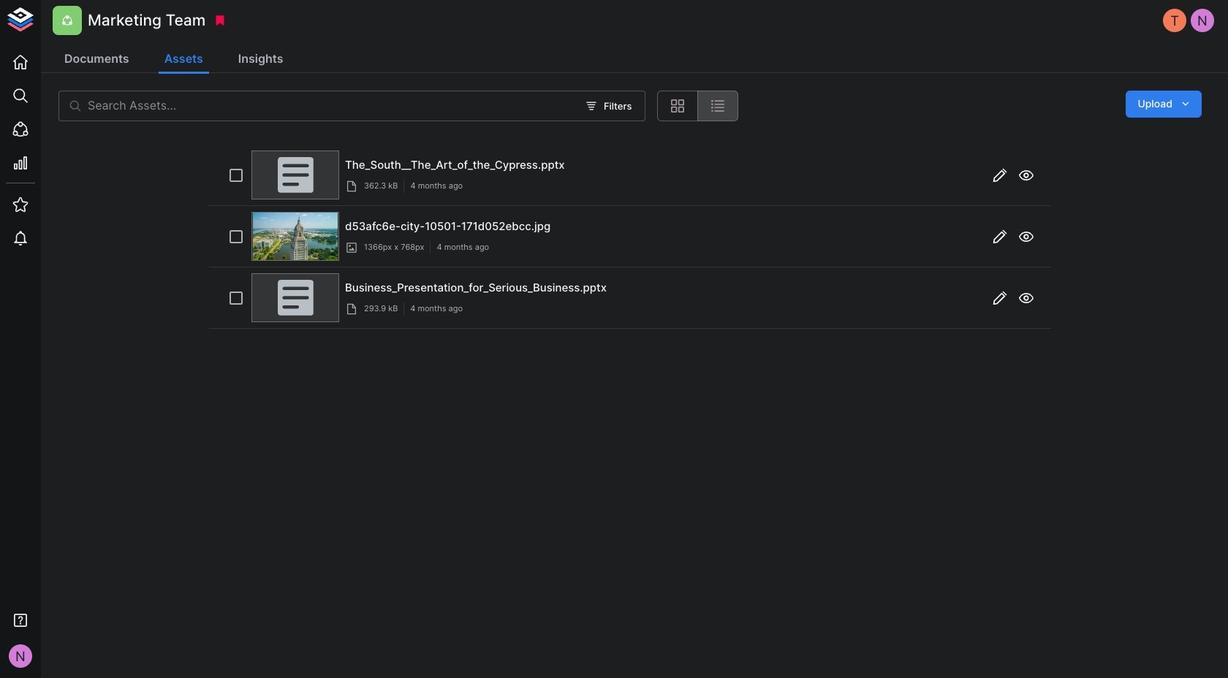 Task type: vqa. For each thing, say whether or not it's contained in the screenshot.
group
yes



Task type: locate. For each thing, give the bounding box(es) containing it.
d53afc6e city 10501 171d052ebcc.jpg image
[[253, 213, 338, 260]]

remove bookmark image
[[214, 14, 227, 27]]

group
[[657, 91, 739, 121]]



Task type: describe. For each thing, give the bounding box(es) containing it.
Search Assets... text field
[[88, 91, 577, 121]]



